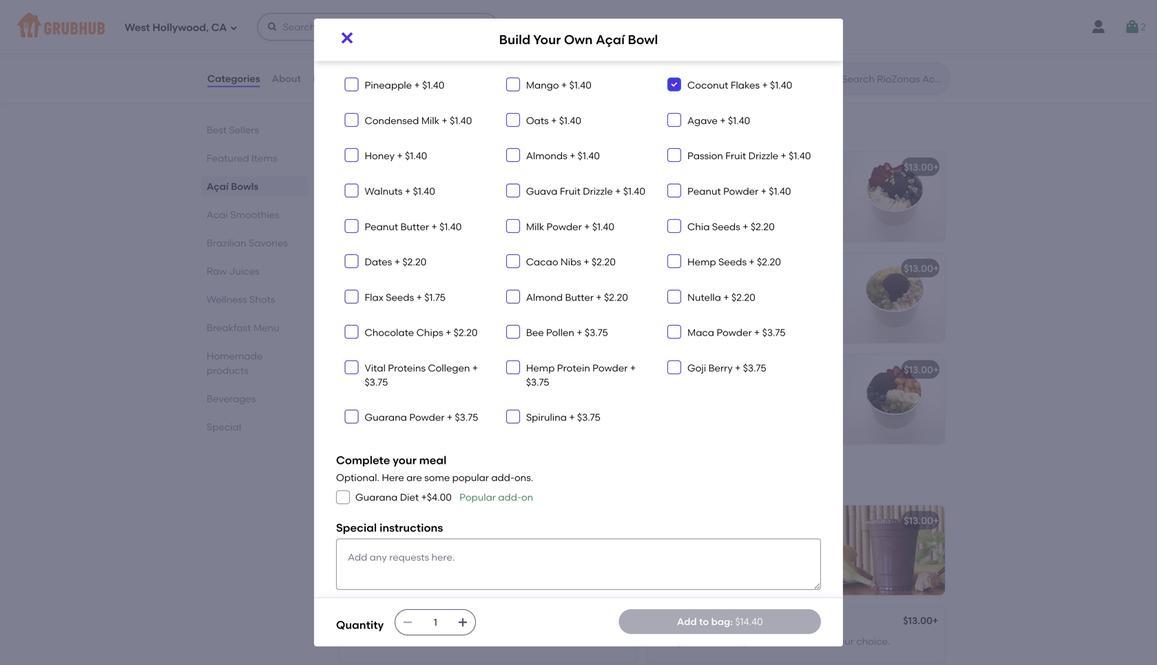 Task type: locate. For each thing, give the bounding box(es) containing it.
acai
[[207, 209, 228, 221], [376, 364, 398, 376], [336, 473, 370, 491], [421, 515, 443, 526], [347, 636, 369, 647]]

with inside protein rich with banana, peanut butter, acai and the base of your choice.
[[712, 534, 731, 546]]

svg image for walnuts
[[348, 186, 356, 195]]

$13.00 +
[[905, 161, 940, 173], [905, 262, 940, 274], [905, 364, 940, 376], [905, 515, 940, 526], [904, 615, 939, 626]]

svg image for maca powder + $3.75
[[671, 328, 679, 336]]

nibs
[[561, 256, 582, 268]]

is
[[656, 195, 663, 206]]

açaí inside tab
[[207, 181, 229, 192]]

seeds for chia seeds
[[713, 221, 741, 232]]

1 horizontal spatial drizzle
[[749, 150, 779, 162]]

butter,
[[656, 548, 687, 560]]

butter down walnuts + $1.40
[[401, 221, 429, 232]]

own down honey + $1.40
[[397, 164, 418, 176]]

0 vertical spatial blueberry
[[656, 209, 701, 220]]

go crazy image
[[842, 505, 946, 595]]

own down diet
[[397, 515, 418, 526]]

wellness shots tab
[[207, 292, 303, 307]]

$14.40
[[736, 616, 764, 627]]

1 horizontal spatial build your own açaí bowl
[[499, 32, 658, 47]]

svg image
[[267, 21, 278, 32], [509, 45, 518, 53], [509, 116, 518, 124], [671, 116, 679, 124], [509, 151, 518, 159], [671, 151, 679, 159], [509, 186, 518, 195], [671, 222, 679, 230], [509, 257, 518, 265], [509, 292, 518, 301], [509, 328, 518, 336], [671, 328, 679, 336], [509, 363, 518, 371], [348, 413, 356, 421], [509, 413, 518, 421], [403, 617, 414, 628], [458, 617, 469, 628]]

svg image for nutella
[[671, 292, 679, 301]]

0 vertical spatial the
[[733, 548, 749, 560]]

0 vertical spatial guarana
[[365, 412, 407, 423]]

some
[[425, 472, 450, 484]]

banana, inside tropical sweetness with a citric pinch. banana, kiwi, pineapple and granola.
[[687, 296, 727, 308]]

special for special
[[207, 421, 241, 433]]

banana, down the add to bag: $14.40
[[694, 636, 733, 647]]

and right pineapple
[[801, 296, 820, 308]]

meal
[[420, 454, 447, 467]]

build your own açaí bowl down strawberry + $1.40
[[499, 32, 658, 47]]

bowl.
[[684, 195, 709, 206]]

açaí
[[596, 32, 625, 47], [336, 119, 370, 137], [421, 164, 443, 176], [207, 181, 229, 192]]

main navigation navigation
[[0, 0, 1158, 54]]

$3.75 up spirulina
[[526, 376, 550, 388]]

1 vertical spatial peanut
[[365, 221, 398, 232]]

1 vertical spatial açaí bowls
[[207, 181, 259, 192]]

0 vertical spatial milk
[[422, 115, 440, 126]]

raw
[[207, 265, 227, 277]]

svg image right 'collegen'
[[509, 363, 518, 371]]

svg image for almond butter + $2.20
[[509, 292, 518, 301]]

are up diet
[[407, 472, 422, 484]]

featured items tab
[[207, 151, 303, 165]]

about
[[272, 73, 301, 84]]

1 horizontal spatial hemp
[[688, 256, 717, 268]]

the right açai
[[780, 636, 795, 647]]

bowls down the featured items
[[231, 181, 259, 192]]

and inside protein rich with banana, peanut butter, acai and the base of your choice.
[[712, 548, 731, 560]]

smoothies up diet
[[374, 473, 450, 491]]

2 vertical spatial build
[[347, 515, 371, 526]]

svg image
[[1125, 19, 1142, 35], [230, 24, 238, 32], [339, 30, 356, 46], [919, 64, 936, 81], [348, 80, 356, 89], [509, 80, 518, 89], [671, 80, 679, 89], [348, 116, 356, 124], [348, 151, 356, 159], [348, 186, 356, 195], [671, 186, 679, 195], [348, 222, 356, 230], [509, 222, 518, 230], [348, 257, 356, 265], [671, 257, 679, 265], [348, 292, 356, 301], [671, 292, 679, 301], [348, 328, 356, 336], [348, 363, 356, 371], [671, 363, 679, 371], [339, 493, 347, 501]]

dressing.
[[815, 44, 856, 55]]

coconut
[[688, 79, 729, 91]]

with inside tropical sweetness with a citric pinch. banana, kiwi, pineapple and granola.
[[747, 282, 766, 294]]

$3.75 down vital
[[365, 376, 388, 388]]

wellness
[[207, 294, 247, 305]]

there
[[801, 181, 826, 192]]

$3.75 right pollen on the left of page
[[585, 327, 609, 339]]

add
[[677, 616, 697, 627]]

1 vertical spatial butter
[[566, 291, 594, 303]]

complete your meal optional. here are some popular add-ons.
[[336, 454, 534, 484]]

riozonas for riozonas chicken salad
[[656, 10, 699, 22]]

0 vertical spatial hemp
[[688, 256, 717, 268]]

guarana for guarana diet
[[356, 491, 398, 503]]

0 vertical spatial smoothies
[[230, 209, 280, 221]]

acai up brazilian
[[207, 209, 228, 221]]

1 vertical spatial milk
[[526, 221, 545, 232]]

and up mango,
[[421, 282, 440, 294]]

2 vertical spatial bowl
[[401, 364, 424, 376]]

oats + $1.40
[[526, 115, 582, 126]]

1 horizontal spatial granola.
[[656, 310, 695, 322]]

svg image left guava
[[509, 186, 518, 195]]

svg image for vital proteins collegen
[[348, 363, 356, 371]]

0 horizontal spatial blueberry
[[452, 296, 497, 308]]

chicken
[[701, 10, 740, 22]]

hemp up the sweetness
[[688, 256, 717, 268]]

0 horizontal spatial base
[[416, 534, 439, 546]]

pinch.
[[656, 296, 685, 308]]

$2.20 for hemp seeds + $2.20
[[758, 256, 782, 268]]

and right acai
[[712, 548, 731, 560]]

blueberry
[[656, 209, 701, 220], [452, 296, 497, 308]]

featured
[[207, 152, 249, 164]]

1 horizontal spatial blueberry
[[656, 209, 701, 220]]

the right acai
[[733, 548, 749, 560]]

Special instructions text field
[[336, 538, 822, 590]]

with right rich
[[712, 534, 731, 546]]

1 horizontal spatial riozonas
[[656, 10, 699, 22]]

are up bowl.
[[685, 181, 701, 192]]

0 vertical spatial choice.
[[656, 562, 690, 574]]

best for best sellers
[[207, 124, 227, 136]]

agave + $1.40
[[688, 115, 751, 126]]

best
[[703, 181, 724, 192]]

acai smoothies up brazilian savories
[[207, 209, 280, 221]]

mango
[[526, 79, 559, 91]]

32 oz. acai bowl image
[[533, 355, 637, 444]]

made
[[656, 30, 683, 41]]

maca
[[688, 327, 715, 339]]

agave
[[688, 115, 718, 126]]

and down 'nuff'
[[499, 296, 518, 308]]

svg image for spirulina + $3.75
[[509, 413, 518, 421]]

2 vertical spatial your
[[834, 636, 855, 647]]

peanut right this
[[688, 185, 721, 197]]

guarana
[[365, 412, 407, 423], [356, 491, 398, 503]]

tropical sweetness with a citric pinch. banana, kiwi, pineapple and granola.
[[656, 282, 820, 322]]

0 horizontal spatial bowls
[[231, 181, 259, 192]]

1 horizontal spatial best
[[356, 147, 373, 157]]

svg image for build your own açaí bowl
[[339, 30, 356, 46]]

1 vertical spatial base
[[751, 548, 774, 560]]

1 vertical spatial are
[[407, 472, 422, 484]]

1 vertical spatial blueberry
[[452, 296, 497, 308]]

build down strawberry
[[499, 32, 531, 47]]

acai
[[689, 548, 710, 560]]

base
[[416, 534, 439, 546], [751, 548, 774, 560], [797, 636, 820, 647]]

0 horizontal spatial drizzle
[[583, 185, 613, 197]]

svg image inside 2 button
[[1125, 19, 1142, 35]]

smoothies up the brazilian savories "tab"
[[230, 209, 280, 221]]

0 vertical spatial protein
[[557, 362, 591, 374]]

1 horizontal spatial açaí bowls
[[336, 119, 417, 137]]

svg image for chocolate chips
[[348, 328, 356, 336]]

powder for guarana powder + $3.75
[[410, 412, 445, 423]]

svg image left chia on the right top of the page
[[671, 222, 679, 230]]

1 horizontal spatial butter
[[566, 291, 594, 303]]

1 vertical spatial choice.
[[857, 636, 891, 647]]

are inside complete your meal optional. here are some popular add-ons.
[[407, 472, 422, 484]]

acai smoothies up guarana diet + $4.00
[[336, 473, 450, 491]]

riozonas up made
[[656, 10, 699, 22]]

1 vertical spatial the
[[780, 636, 795, 647]]

flax seeds + $1.75
[[365, 291, 446, 303]]

sweet
[[391, 282, 419, 294]]

$2.20 left a
[[732, 291, 756, 303]]

2 horizontal spatial your
[[834, 636, 855, 647]]

passion
[[688, 150, 724, 162]]

2 vertical spatial seeds
[[386, 291, 414, 303]]

$2.20 right "chips"
[[454, 327, 478, 339]]

homemade
[[758, 44, 812, 55]]

1 horizontal spatial choice.
[[857, 636, 891, 647]]

panini
[[347, 10, 377, 22]]

0 vertical spatial own
[[564, 32, 593, 47]]

1 vertical spatial special
[[336, 521, 377, 535]]

with for pure açaí with no toppings added.
[[394, 383, 414, 395]]

1 vertical spatial your
[[788, 548, 808, 560]]

powder down bee pollen + $3.75
[[593, 362, 628, 374]]

bowl up 'no'
[[401, 364, 424, 376]]

build your own açaí bowl down honey + $1.40
[[347, 164, 468, 176]]

riozonas up base, on the bottom of the page
[[347, 616, 390, 628]]

açaí bowls
[[336, 119, 417, 137], [207, 181, 259, 192]]

$13.00 + for amazonas image
[[905, 262, 940, 274]]

rainbowl image
[[842, 355, 946, 444]]

americano
[[656, 161, 709, 173]]

svg image left almonds
[[509, 151, 518, 159]]

tomato,
[[750, 30, 788, 41]]

1 vertical spatial acai smoothies
[[336, 473, 450, 491]]

spirulina + $3.75
[[526, 412, 601, 423]]

svg image for condensed milk
[[348, 116, 356, 124]]

0 horizontal spatial choice.
[[656, 562, 690, 574]]

citric
[[777, 282, 801, 294]]

acai smoothies tab
[[207, 207, 303, 222]]

1 horizontal spatial protein
[[656, 534, 689, 546]]

0 vertical spatial fruit
[[726, 150, 747, 162]]

granola. up chia seeds + $2.20 at right
[[724, 209, 763, 220]]

special
[[207, 421, 241, 433], [336, 521, 377, 535]]

seeds up the sweetness
[[719, 256, 747, 268]]

maca powder + $3.75
[[688, 327, 786, 339]]

svg image for guava fruit drizzle + $1.40
[[509, 186, 518, 195]]

1 horizontal spatial base
[[751, 548, 774, 560]]

guarana down the açaí
[[365, 412, 407, 423]]

and inside "made with chicken, tomato, carrot, cramberry, mix os leaves and special homemade dressing."
[[701, 44, 720, 55]]

1 vertical spatial seeds
[[719, 256, 747, 268]]

best left seller
[[356, 147, 373, 157]]

hemp for hemp seeds
[[688, 256, 717, 268]]

1 horizontal spatial are
[[685, 181, 701, 192]]

açaí down the $19.80
[[596, 32, 625, 47]]

milk right condensed
[[422, 115, 440, 126]]

0 horizontal spatial are
[[407, 472, 422, 484]]

1 vertical spatial of
[[776, 548, 785, 560]]

1 horizontal spatial acai smoothies
[[336, 473, 450, 491]]

almond butter + $2.20
[[526, 291, 629, 303]]

$1.40
[[412, 9, 435, 20], [588, 9, 610, 20], [737, 9, 759, 20], [595, 44, 617, 56], [423, 79, 445, 91], [570, 79, 592, 91], [771, 79, 793, 91], [450, 115, 472, 126], [560, 115, 582, 126], [729, 115, 751, 126], [405, 150, 428, 162], [578, 150, 600, 162], [789, 150, 812, 162], [413, 185, 435, 197], [624, 185, 646, 197], [769, 185, 792, 197], [440, 221, 462, 232], [593, 221, 615, 232]]

svg image left bee
[[509, 328, 518, 336]]

granola. down said.
[[347, 310, 386, 322]]

and inside tropical sweetness with a citric pinch. banana, kiwi, pineapple and granola.
[[801, 296, 820, 308]]

0 vertical spatial of
[[404, 534, 413, 546]]

strawberry,
[[753, 195, 805, 206]]

best inside tab
[[207, 124, 227, 136]]

1 vertical spatial drizzle
[[583, 185, 613, 197]]

guarana diet + $4.00
[[356, 491, 452, 503]]

blueberry down this
[[656, 209, 701, 220]]

0 vertical spatial special
[[207, 421, 241, 433]]

with up leaves on the top of the page
[[685, 30, 705, 41]]

svg image right 'nuff'
[[509, 292, 518, 301]]

+ inside hemp protein powder + $3.75
[[631, 362, 636, 374]]

0 vertical spatial add-
[[492, 472, 515, 484]]

1 horizontal spatial your
[[788, 548, 808, 560]]

your inside protein rich with banana, peanut butter, acai and the base of your choice.
[[788, 548, 808, 560]]

salad
[[742, 10, 770, 22]]

build up choice
[[347, 515, 371, 526]]

0 vertical spatial peanut
[[688, 185, 721, 197]]

banana, down the sweetness
[[687, 296, 727, 308]]

your choice of base and two toppings.
[[347, 534, 525, 546]]

acai smoothies inside tab
[[207, 209, 280, 221]]

fruit right passion
[[726, 150, 747, 162]]

cramberry,
[[823, 30, 875, 41]]

banana, inside crunchy, sweet and healthy. nuff said. banana, mango, blueberry and granola.
[[372, 296, 411, 308]]

base down the build your own acai smoothie at the left bottom of the page
[[416, 534, 439, 546]]

$3.75 down pineapple
[[763, 327, 786, 339]]

popular
[[460, 491, 496, 503]]

brazilian savories
[[207, 237, 288, 249]]

bowl
[[628, 32, 658, 47], [445, 164, 468, 176], [401, 364, 424, 376]]

blueberry down healthy.
[[452, 296, 497, 308]]

svg image for hemp seeds
[[671, 257, 679, 265]]

banana, left peanut
[[733, 534, 773, 546]]

$13.00 + for go crazy "image"
[[905, 515, 940, 526]]

0 horizontal spatial special
[[207, 421, 241, 433]]

0 vertical spatial are
[[685, 181, 701, 192]]

os
[[656, 44, 667, 55]]

and left two
[[441, 534, 460, 546]]

butter right almond
[[566, 291, 594, 303]]

0 horizontal spatial your
[[393, 454, 417, 467]]

svg image for oats + $1.40
[[509, 116, 518, 124]]

$2.20 right nibs
[[592, 256, 616, 268]]

peanut down walnuts
[[365, 221, 398, 232]]

oz.
[[361, 364, 374, 376]]

protein inside protein rich with banana, peanut butter, acai and the base of your choice.
[[656, 534, 689, 546]]

granola. for crunchy, sweet and healthy. nuff said. banana, mango, blueberry and granola.
[[347, 310, 386, 322]]

svg image left spirulina
[[509, 413, 518, 421]]

powder for milk powder + $1.40
[[547, 221, 582, 232]]

homemade products tab
[[207, 349, 303, 378]]

granola. inside tropical sweetness with a citric pinch. banana, kiwi, pineapple and granola.
[[656, 310, 695, 322]]

0 horizontal spatial açaí bowls
[[207, 181, 259, 192]]

0 horizontal spatial hemp
[[526, 362, 555, 374]]

homemade
[[207, 350, 263, 362]]

svg image inside main navigation navigation
[[267, 21, 278, 32]]

guarana down here
[[356, 491, 398, 503]]

protein up butter,
[[656, 534, 689, 546]]

0 horizontal spatial peanut
[[365, 221, 398, 232]]

categories
[[207, 73, 260, 84]]

americano image
[[842, 152, 946, 241]]

add- down the "ons."
[[499, 491, 522, 503]]

1 horizontal spatial bowl
[[445, 164, 468, 176]]

milk down guava
[[526, 221, 545, 232]]

special inside tab
[[207, 421, 241, 433]]

protein inside hemp protein powder + $3.75
[[557, 362, 591, 374]]

are
[[685, 181, 701, 192], [407, 472, 422, 484]]

seeds right chia on the right top of the page
[[713, 221, 741, 232]]

2 horizontal spatial bowl
[[628, 32, 658, 47]]

$2.20 left pinch.
[[605, 291, 629, 303]]

strawberries.
[[459, 636, 519, 647]]

1 vertical spatial build
[[347, 164, 371, 176]]

1 horizontal spatial smoothies
[[374, 473, 450, 491]]

banana, down sweet
[[372, 296, 411, 308]]

1 horizontal spatial fruit
[[726, 150, 747, 162]]

brazilian savories tab
[[207, 236, 303, 250]]

watermelon + $1.40
[[526, 44, 617, 56]]

base,
[[371, 636, 397, 647]]

base right acai
[[751, 548, 774, 560]]

0 vertical spatial your
[[393, 454, 417, 467]]

svg image for peanut powder
[[671, 186, 679, 195]]

best sellers tab
[[207, 123, 303, 137]]

svg image for passion fruit drizzle + $1.40
[[671, 151, 679, 159]]

0 horizontal spatial riozonas
[[347, 616, 390, 628]]

and down chicken,
[[701, 44, 720, 55]]

seeds right flax
[[386, 291, 414, 303]]

2 vertical spatial of
[[823, 636, 832, 647]]

crunchy,
[[347, 282, 389, 294]]

chia seeds + $2.20
[[688, 221, 775, 232]]

2 horizontal spatial of
[[823, 636, 832, 647]]

0 vertical spatial best
[[207, 124, 227, 136]]

blueberry inside there are best sellers and then there is this bowl. banana, strawberry, blueberry and granola.
[[656, 209, 701, 220]]

with left a
[[747, 282, 766, 294]]

1 horizontal spatial the
[[780, 636, 795, 647]]

banana, down sellers
[[711, 195, 751, 206]]

drizzle for guava fruit drizzle
[[583, 185, 613, 197]]

fruit right guava
[[560, 185, 581, 197]]

0 horizontal spatial acai smoothies
[[207, 209, 280, 221]]

bowl down condensed milk + $1.40
[[445, 164, 468, 176]]

svg image left agave
[[671, 116, 679, 124]]

hemp protein powder + $3.75
[[526, 362, 636, 388]]

base right açai
[[797, 636, 820, 647]]

svg image for bee pollen + $3.75
[[509, 328, 518, 336]]

1 vertical spatial riozonas
[[347, 616, 390, 628]]

svg image up americano
[[671, 151, 679, 159]]

1 vertical spatial protein
[[656, 534, 689, 546]]

banana, for tropical sweetness with a citric pinch. banana, kiwi, pineapple and granola.
[[687, 296, 727, 308]]

here
[[382, 472, 404, 484]]

choice.
[[656, 562, 690, 574], [857, 636, 891, 647]]

0 horizontal spatial best
[[207, 124, 227, 136]]

1 vertical spatial fruit
[[560, 185, 581, 197]]

0 vertical spatial build your own açaí bowl
[[499, 32, 658, 47]]

peanut
[[688, 185, 721, 197], [365, 221, 398, 232]]

there are best sellers and then there is this bowl. banana, strawberry, blueberry and granola.
[[656, 181, 826, 220]]

svg image for watermelon + $1.40
[[509, 45, 518, 53]]

1 vertical spatial best
[[356, 147, 373, 157]]

chia
[[688, 221, 710, 232]]

+
[[404, 9, 410, 20], [580, 9, 586, 20], [729, 9, 734, 20], [379, 10, 385, 22], [587, 44, 592, 56], [415, 79, 420, 91], [562, 79, 567, 91], [763, 79, 768, 91], [442, 115, 448, 126], [551, 115, 557, 126], [720, 115, 726, 126], [397, 150, 403, 162], [570, 150, 576, 162], [781, 150, 787, 162], [934, 161, 940, 173], [405, 185, 411, 197], [616, 185, 621, 197], [761, 185, 767, 197], [432, 221, 438, 232], [585, 221, 590, 232], [743, 221, 749, 232], [395, 256, 400, 268], [584, 256, 590, 268], [749, 256, 755, 268], [934, 262, 940, 274], [417, 291, 422, 303], [596, 291, 602, 303], [724, 291, 730, 303], [446, 327, 452, 339], [577, 327, 583, 339], [755, 327, 761, 339], [473, 362, 478, 374], [631, 362, 636, 374], [736, 362, 741, 374], [934, 364, 940, 376], [447, 412, 453, 423], [570, 412, 575, 423], [421, 491, 427, 503], [934, 515, 940, 526], [933, 615, 939, 626]]

juice
[[417, 10, 443, 22]]

bowl down the $19.80
[[628, 32, 658, 47]]

on
[[522, 491, 534, 503]]

granola.
[[724, 209, 763, 220], [347, 310, 386, 322], [656, 310, 695, 322]]

0 vertical spatial drizzle
[[749, 150, 779, 162]]

granola. inside crunchy, sweet and healthy. nuff said. banana, mango, blueberry and granola.
[[347, 310, 386, 322]]

protein down bee pollen + $3.75
[[557, 362, 591, 374]]

hemp inside hemp protein powder + $3.75
[[526, 362, 555, 374]]

1 vertical spatial bowl
[[445, 164, 468, 176]]

powder down pure açaí with no toppings added.
[[410, 412, 445, 423]]

powder down tropical sweetness with a citric pinch. banana, kiwi, pineapple and granola.
[[717, 327, 752, 339]]

svg image left the cacao
[[509, 257, 518, 265]]

0 horizontal spatial the
[[733, 548, 749, 560]]

1 horizontal spatial peanut
[[688, 185, 721, 197]]

honey
[[365, 150, 395, 162]]

0 horizontal spatial milk
[[422, 115, 440, 126]]

açaí down featured
[[207, 181, 229, 192]]

1 vertical spatial guarana
[[356, 491, 398, 503]]

flakes
[[731, 79, 760, 91]]

hemp down bee
[[526, 362, 555, 374]]

1 vertical spatial bowls
[[231, 181, 259, 192]]

2 horizontal spatial granola.
[[724, 209, 763, 220]]

0 vertical spatial acai smoothies
[[207, 209, 280, 221]]

0 vertical spatial riozonas
[[656, 10, 699, 22]]

$2.20 up a
[[758, 256, 782, 268]]

svg image for 2
[[1125, 19, 1142, 35]]

drizzle up milk powder + $1.40
[[583, 185, 613, 197]]

$3.75 inside vital proteins collegen + $3.75
[[365, 376, 388, 388]]

1 horizontal spatial bowls
[[374, 119, 417, 137]]

açaí bowls down featured
[[207, 181, 259, 192]]

granola. down pinch.
[[656, 310, 695, 322]]



Task type: vqa. For each thing, say whether or not it's contained in the screenshot.
svg icon
yes



Task type: describe. For each thing, give the bounding box(es) containing it.
svg image for honey
[[348, 151, 356, 159]]

acai down quantity on the left bottom of page
[[347, 636, 369, 647]]

$2.20 for cacao nibs + $2.20
[[592, 256, 616, 268]]

add- inside complete your meal optional. here are some popular add-ons.
[[492, 472, 515, 484]]

32
[[347, 364, 359, 376]]

build your own acai smoothie
[[347, 515, 490, 526]]

mix
[[877, 30, 894, 41]]

with inside "made with chicken, tomato, carrot, cramberry, mix os leaves and special homemade dressing."
[[685, 30, 705, 41]]

bee pollen + $3.75
[[526, 327, 609, 339]]

fruit for guava
[[560, 185, 581, 197]]

berry
[[709, 362, 733, 374]]

collegen
[[428, 362, 470, 374]]

rainbowl
[[656, 364, 700, 376]]

tropical
[[656, 282, 694, 294]]

svg image for flax seeds
[[348, 292, 356, 301]]

passion fruit drizzle + $1.40
[[688, 150, 812, 162]]

seeds for hemp seeds
[[719, 256, 747, 268]]

mango, banana, açai and the base of your choice.
[[656, 636, 891, 647]]

0 horizontal spatial of
[[404, 534, 413, 546]]

svg image up banana
[[403, 617, 414, 628]]

chocolate
[[365, 327, 414, 339]]

special
[[722, 44, 755, 55]]

0 horizontal spatial build your own açaí bowl
[[347, 164, 468, 176]]

guava fruit drizzle + $1.40
[[526, 185, 646, 197]]

hemp seeds + $2.20
[[688, 256, 782, 268]]

svg image for milk powder
[[509, 222, 518, 230]]

1 vertical spatial own
[[397, 164, 418, 176]]

svg image for mango
[[509, 80, 518, 89]]

mango + $1.40
[[526, 79, 592, 91]]

goji berry + $3.75
[[688, 362, 767, 374]]

svg image for dates
[[348, 257, 356, 265]]

breakfast
[[207, 322, 251, 334]]

$3.75 right berry
[[744, 362, 767, 374]]

panini + large juice
[[347, 10, 443, 22]]

then
[[778, 181, 799, 192]]

kiwi,
[[729, 296, 749, 308]]

0 horizontal spatial bowl
[[401, 364, 424, 376]]

with for tropical sweetness with a citric pinch. banana, kiwi, pineapple and granola.
[[747, 282, 766, 294]]

powder for peanut powder + $1.40
[[724, 185, 759, 197]]

raw juices tab
[[207, 264, 303, 278]]

butter for almond butter
[[566, 291, 594, 303]]

walnuts
[[365, 185, 403, 197]]

your down strawberry
[[534, 32, 561, 47]]

powder inside hemp protein powder + $3.75
[[593, 362, 628, 374]]

and down input item quantity number field
[[438, 636, 457, 647]]

choice
[[370, 534, 402, 546]]

1 vertical spatial add-
[[499, 491, 522, 503]]

hula
[[656, 616, 678, 628]]

guarana for guarana powder
[[365, 412, 407, 423]]

smoothie
[[445, 515, 490, 526]]

$13.00 + for rainbowl image on the right
[[905, 364, 940, 376]]

almonds
[[526, 150, 568, 162]]

proteins
[[388, 362, 426, 374]]

$3.75 right spirulina
[[578, 412, 601, 423]]

and up chia on the right top of the page
[[703, 209, 722, 220]]

0 vertical spatial base
[[416, 534, 439, 546]]

coconut flakes + $1.40
[[688, 79, 793, 91]]

$4.00
[[427, 491, 452, 503]]

butter for peanut butter
[[401, 221, 429, 232]]

svg image for guarana powder + $3.75
[[348, 413, 356, 421]]

toppings
[[430, 383, 472, 395]]

condensed milk + $1.40
[[365, 115, 472, 126]]

açai
[[736, 636, 757, 647]]

$3.75 down toppings
[[455, 412, 479, 423]]

wellness shots
[[207, 294, 275, 305]]

2 vertical spatial base
[[797, 636, 820, 647]]

Input item quantity number field
[[421, 610, 451, 635]]

your inside complete your meal optional. here are some popular add-ons.
[[393, 454, 417, 467]]

$1.75
[[425, 291, 446, 303]]

2 button
[[1125, 14, 1147, 39]]

0 vertical spatial build
[[499, 32, 531, 47]]

peanut for peanut butter
[[365, 221, 398, 232]]

to
[[700, 616, 709, 627]]

$2.20 up sweet
[[403, 256, 427, 268]]

and right açai
[[759, 636, 777, 647]]

svg image for peanut butter
[[348, 222, 356, 230]]

beverages
[[207, 393, 256, 405]]

products
[[207, 365, 249, 376]]

the inside protein rich with banana, peanut butter, acai and the base of your choice.
[[733, 548, 749, 560]]

a
[[769, 282, 775, 294]]

svg image for goji berry
[[671, 363, 679, 371]]

fruit for passion
[[726, 150, 747, 162]]

best sellers
[[207, 124, 259, 136]]

shots
[[250, 294, 275, 305]]

your left choice
[[347, 534, 368, 546]]

homemade products
[[207, 350, 263, 376]]

granola
[[688, 9, 726, 20]]

cacao nibs + $2.20
[[526, 256, 616, 268]]

banana + $1.40
[[365, 9, 435, 20]]

about button
[[271, 54, 302, 103]]

amazonas image
[[842, 253, 946, 343]]

menu
[[254, 322, 280, 334]]

$2.20 for chocolate chips + $2.20
[[454, 327, 478, 339]]

carrot,
[[790, 30, 821, 41]]

svg image for coconut flakes
[[671, 80, 679, 89]]

acai down the complete
[[336, 473, 370, 491]]

seeds for flax seeds
[[386, 291, 414, 303]]

0 vertical spatial bowls
[[374, 119, 417, 137]]

protein rich with banana, peanut butter, acai and the base of your choice.
[[656, 534, 809, 574]]

reviews button
[[312, 54, 352, 103]]

svg image for agave + $1.40
[[671, 116, 679, 124]]

best for best seller
[[356, 147, 373, 157]]

strawberry
[[526, 9, 578, 20]]

banana, for crunchy, sweet and healthy. nuff said. banana, mango, blueberry and granola.
[[372, 296, 411, 308]]

1 vertical spatial banana,
[[694, 636, 733, 647]]

acai up your choice of base and two toppings.
[[421, 515, 443, 526]]

items
[[252, 152, 277, 164]]

your up choice
[[373, 515, 394, 526]]

svg image for cacao nibs + $2.20
[[509, 257, 518, 265]]

raw juices
[[207, 265, 260, 277]]

2
[[1142, 21, 1147, 33]]

$3.75 inside hemp protein powder + $3.75
[[526, 376, 550, 388]]

popular
[[453, 472, 489, 484]]

pure
[[347, 383, 369, 395]]

acai inside tab
[[207, 209, 228, 221]]

riozonas for riozonas
[[347, 616, 390, 628]]

smoothies inside tab
[[230, 209, 280, 221]]

svg image for hemp protein powder + $3.75
[[509, 363, 518, 371]]

your down the honey
[[373, 164, 394, 176]]

choice. inside protein rich with banana, peanut butter, acai and the base of your choice.
[[656, 562, 690, 574]]

açaí down honey + $1.40
[[421, 164, 443, 176]]

beverages tab
[[207, 391, 303, 406]]

acai right oz.
[[376, 364, 398, 376]]

flax
[[365, 291, 384, 303]]

categories button
[[207, 54, 261, 103]]

build your own açaí bowl image
[[533, 152, 637, 241]]

guarana powder + $3.75
[[365, 412, 479, 423]]

peanut for peanut powder
[[688, 185, 721, 197]]

hollywood,
[[153, 21, 209, 34]]

pollen
[[547, 327, 575, 339]]

special for special instructions
[[336, 521, 377, 535]]

1 vertical spatial smoothies
[[374, 473, 450, 491]]

of inside protein rich with banana, peanut butter, acai and the base of your choice.
[[776, 548, 785, 560]]

this
[[665, 195, 682, 206]]

2 vertical spatial own
[[397, 515, 418, 526]]

açaí up best seller at the top
[[336, 119, 370, 137]]

are inside there are best sellers and then there is this bowl. banana, strawberry, blueberry and granola.
[[685, 181, 701, 192]]

hemp for hemp protein powder
[[526, 362, 555, 374]]

0 vertical spatial bowl
[[628, 32, 658, 47]]

with for protein rich with banana, peanut butter, acai and the base of your choice.
[[712, 534, 731, 546]]

honey + $1.40
[[365, 150, 428, 162]]

rio image
[[533, 253, 637, 343]]

svg image for chia seeds + $2.20
[[671, 222, 679, 230]]

granola. for tropical sweetness with a citric pinch. banana, kiwi, pineapple and granola.
[[656, 310, 695, 322]]

added.
[[474, 383, 507, 395]]

açaí bowls tab
[[207, 179, 303, 194]]

$2.20 for chia seeds + $2.20
[[751, 221, 775, 232]]

$2.20 for almond butter + $2.20
[[605, 291, 629, 303]]

west
[[125, 21, 150, 34]]

riozonas chicken salad
[[656, 10, 770, 22]]

svg image for pineapple
[[348, 80, 356, 89]]

add to bag: $14.40
[[677, 616, 764, 627]]

breakfast menu tab
[[207, 321, 303, 335]]

$13.00 + for americano image
[[905, 161, 940, 173]]

walnuts + $1.40
[[365, 185, 435, 197]]

blueberry inside crunchy, sweet and healthy. nuff said. banana, mango, blueberry and granola.
[[452, 296, 497, 308]]

said.
[[347, 296, 369, 308]]

pure açaí with no toppings added.
[[347, 383, 507, 395]]

+ inside vital proteins collegen + $3.75
[[473, 362, 478, 374]]

Search RioZonas Acai West Hollywood search field
[[841, 72, 946, 85]]

granola. inside there are best sellers and then there is this bowl. banana, strawberry, blueberry and granola.
[[724, 209, 763, 220]]

goji
[[688, 362, 707, 374]]

bag:
[[712, 616, 733, 627]]

dates + $2.20
[[365, 256, 427, 268]]

panini + large juice image
[[533, 1, 637, 91]]

açaí bowls inside tab
[[207, 181, 259, 192]]

banana, inside protein rich with banana, peanut butter, acai and the base of your choice.
[[733, 534, 773, 546]]

base inside protein rich with banana, peanut butter, acai and the base of your choice.
[[751, 548, 774, 560]]

large
[[387, 10, 415, 22]]

bowls inside tab
[[231, 181, 259, 192]]

pineapple
[[365, 79, 412, 91]]

vital
[[365, 362, 386, 374]]

nutella + $2.20
[[688, 291, 756, 303]]

drizzle for passion fruit drizzle
[[749, 150, 779, 162]]

banana, inside there are best sellers and then there is this bowl. banana, strawberry, blueberry and granola.
[[711, 195, 751, 206]]

0 vertical spatial açaí bowls
[[336, 119, 417, 137]]

sellers
[[726, 181, 755, 192]]

chocolate chips + $2.20
[[365, 327, 478, 339]]

svg image for almonds + $1.40
[[509, 151, 518, 159]]

acai base, banana and strawberries.
[[347, 636, 519, 647]]

powder for maca powder + $3.75
[[717, 327, 752, 339]]

sellers
[[229, 124, 259, 136]]

and up strawberry,
[[757, 181, 776, 192]]

special tab
[[207, 420, 303, 434]]

svg image right input item quantity number field
[[458, 617, 469, 628]]



